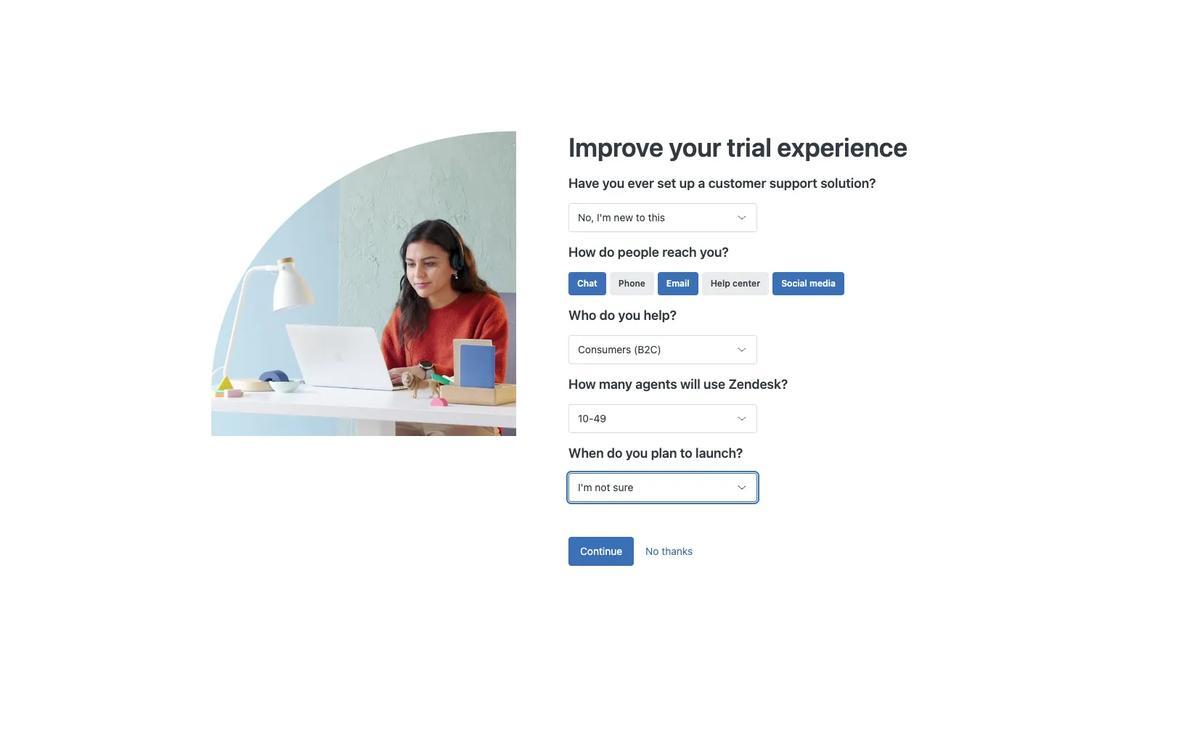 Task type: vqa. For each thing, say whether or not it's contained in the screenshot.
When do you plan to launch?
yes



Task type: locate. For each thing, give the bounding box(es) containing it.
0 vertical spatial i'm
[[597, 211, 611, 224]]

do right who
[[600, 308, 615, 323]]

email button
[[658, 272, 698, 296]]

help?
[[644, 308, 677, 323]]

i'm inside popup button
[[597, 211, 611, 224]]

1 vertical spatial you
[[618, 308, 641, 323]]

i'm
[[597, 211, 611, 224], [578, 482, 592, 494]]

to right plan
[[680, 446, 693, 461]]

i'm not sure button
[[569, 474, 757, 503]]

0 horizontal spatial to
[[636, 211, 645, 224]]

new
[[614, 211, 633, 224]]

0 horizontal spatial i'm
[[578, 482, 592, 494]]

1 horizontal spatial to
[[680, 446, 693, 461]]

phone
[[619, 278, 646, 289]]

who
[[569, 308, 597, 323]]

1 vertical spatial i'm
[[578, 482, 592, 494]]

do right when
[[607, 446, 623, 461]]

social media button
[[773, 272, 845, 296]]

do for who
[[600, 308, 615, 323]]

2 vertical spatial do
[[607, 446, 623, 461]]

have you ever set up a customer support solution?
[[569, 176, 876, 191]]

customer service agent wearing a headset and sitting at a desk as balloons float through the air in celebration. image
[[211, 131, 569, 436]]

you for who
[[618, 308, 641, 323]]

when do you plan to launch?
[[569, 446, 743, 461]]

do left the people
[[599, 245, 615, 260]]

how
[[569, 245, 596, 260], [569, 377, 596, 392]]

have
[[569, 176, 599, 191]]

0 vertical spatial how
[[569, 245, 596, 260]]

10-
[[578, 413, 594, 425]]

0 vertical spatial to
[[636, 211, 645, 224]]

do
[[599, 245, 615, 260], [600, 308, 615, 323], [607, 446, 623, 461]]

ever
[[628, 176, 654, 191]]

you
[[603, 176, 625, 191], [618, 308, 641, 323], [626, 446, 648, 461]]

no, i'm new to this
[[578, 211, 665, 224]]

i'm not sure
[[578, 482, 634, 494]]

reach
[[663, 245, 697, 260]]

10-49 button
[[569, 405, 757, 434]]

1 horizontal spatial i'm
[[597, 211, 611, 224]]

1 how from the top
[[569, 245, 596, 260]]

i'm right no, at top
[[597, 211, 611, 224]]

consumers
[[578, 344, 631, 356]]

consumers (b2c)
[[578, 344, 661, 356]]

this
[[648, 211, 665, 224]]

social media
[[782, 278, 836, 289]]

chat button
[[569, 272, 606, 296]]

use
[[704, 377, 726, 392]]

1 vertical spatial how
[[569, 377, 596, 392]]

how do people reach you?
[[569, 245, 729, 260]]

help center
[[711, 278, 761, 289]]

help
[[711, 278, 731, 289]]

zendesk?
[[729, 377, 788, 392]]

you left "help?"
[[618, 308, 641, 323]]

49
[[594, 413, 606, 425]]

do for when
[[607, 446, 623, 461]]

experience
[[777, 131, 908, 162]]

how for how many agents will use zendesk?
[[569, 377, 596, 392]]

0 vertical spatial do
[[599, 245, 615, 260]]

launch?
[[696, 446, 743, 461]]

media
[[810, 278, 836, 289]]

customer
[[709, 176, 767, 191]]

to inside popup button
[[636, 211, 645, 224]]

you?
[[700, 245, 729, 260]]

i'm inside popup button
[[578, 482, 592, 494]]

you left plan
[[626, 446, 648, 461]]

plan
[[651, 446, 677, 461]]

center
[[733, 278, 761, 289]]

i'm left the not
[[578, 482, 592, 494]]

set
[[657, 176, 676, 191]]

how left many
[[569, 377, 596, 392]]

to
[[636, 211, 645, 224], [680, 446, 693, 461]]

1 vertical spatial do
[[600, 308, 615, 323]]

no thanks
[[646, 546, 693, 558]]

up
[[680, 176, 695, 191]]

you left ever
[[603, 176, 625, 191]]

to left the this
[[636, 211, 645, 224]]

a
[[698, 176, 705, 191]]

2 how from the top
[[569, 377, 596, 392]]

2 vertical spatial you
[[626, 446, 648, 461]]

how up chat
[[569, 245, 596, 260]]

people
[[618, 245, 659, 260]]



Task type: describe. For each thing, give the bounding box(es) containing it.
how many agents will use zendesk?
[[569, 377, 788, 392]]

your
[[669, 131, 721, 162]]

will
[[680, 377, 701, 392]]

how for how do people reach you?
[[569, 245, 596, 260]]

who do you help?
[[569, 308, 677, 323]]

agents
[[636, 377, 677, 392]]

support
[[770, 176, 818, 191]]

no,
[[578, 211, 594, 224]]

continue
[[580, 546, 622, 558]]

continue button
[[569, 538, 634, 567]]

thanks
[[662, 546, 693, 558]]

email
[[667, 278, 690, 289]]

do for how
[[599, 245, 615, 260]]

many
[[599, 377, 633, 392]]

when
[[569, 446, 604, 461]]

no
[[646, 546, 659, 558]]

no, i'm new to this button
[[569, 203, 757, 232]]

consumers (b2c) button
[[569, 336, 757, 365]]

not
[[595, 482, 610, 494]]

(b2c)
[[634, 344, 661, 356]]

10-49
[[578, 413, 606, 425]]

social
[[782, 278, 808, 289]]

trial
[[727, 131, 772, 162]]

solution?
[[821, 176, 876, 191]]

improve
[[569, 131, 664, 162]]

no thanks button
[[634, 538, 705, 567]]

sure
[[613, 482, 634, 494]]

0 vertical spatial you
[[603, 176, 625, 191]]

1 vertical spatial to
[[680, 446, 693, 461]]

chat
[[577, 278, 598, 289]]

help center button
[[702, 272, 769, 296]]

you for when
[[626, 446, 648, 461]]

improve your trial experience
[[569, 131, 908, 162]]

phone button
[[610, 272, 654, 296]]



